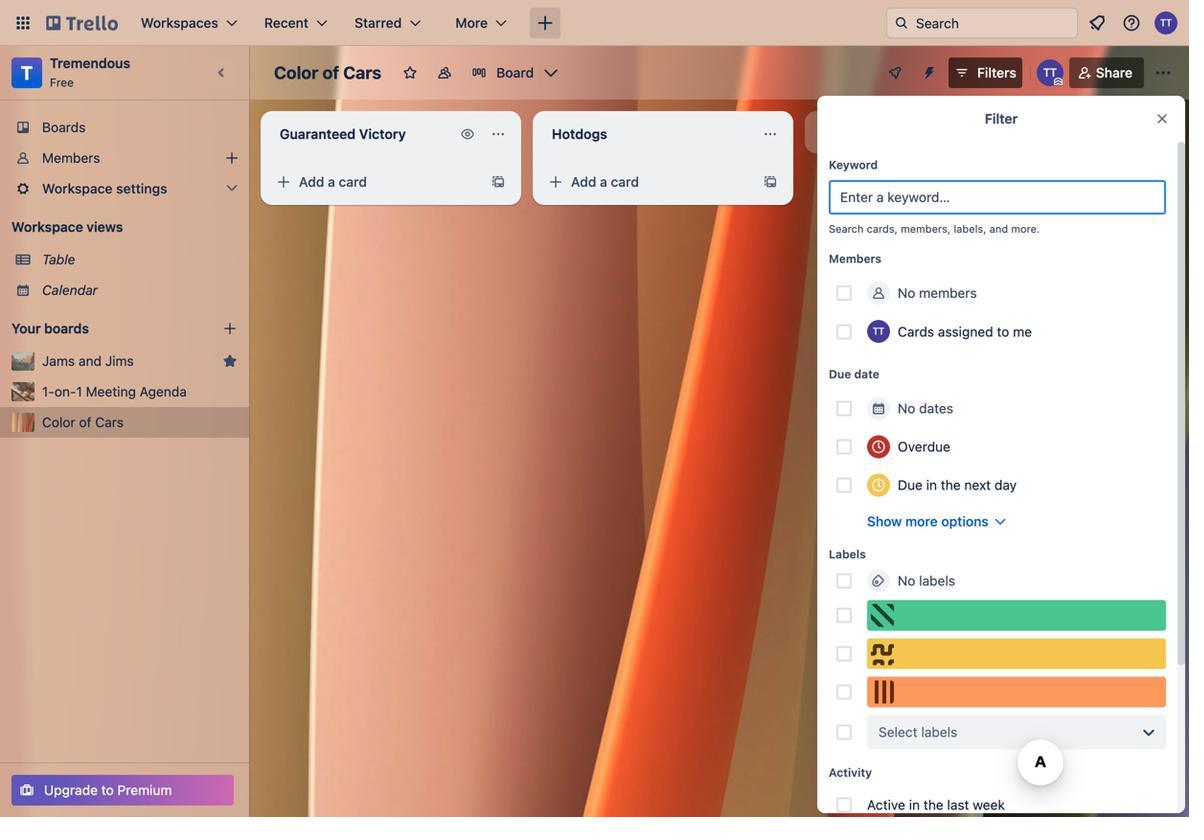 Task type: locate. For each thing, give the bounding box(es) containing it.
1-on-1 meeting agenda
[[42, 384, 187, 400]]

select labels
[[879, 725, 958, 741]]

of
[[323, 62, 340, 83], [79, 415, 92, 431]]

open information menu image
[[1123, 13, 1142, 33]]

labels down show more options button
[[920, 573, 956, 589]]

add down guaranteed
[[299, 174, 324, 190]]

terry turtle (terryturtle) image left the cards
[[868, 320, 891, 343]]

1 add a card from the left
[[299, 174, 367, 190]]

1 create from template… image from the left
[[491, 175, 506, 190]]

terry turtle (terryturtle) image
[[1155, 12, 1178, 35], [868, 320, 891, 343]]

your boards with 3 items element
[[12, 317, 194, 340]]

premium
[[117, 783, 172, 799]]

to
[[998, 324, 1010, 340], [101, 783, 114, 799]]

due
[[829, 368, 852, 381], [898, 478, 923, 493]]

card for hotdogs
[[611, 174, 639, 190]]

1 horizontal spatial cars
[[343, 62, 382, 83]]

starred icon image
[[222, 354, 238, 369]]

jams
[[42, 353, 75, 369]]

week
[[974, 798, 1006, 814]]

to right the upgrade
[[101, 783, 114, 799]]

cars
[[343, 62, 382, 83], [95, 415, 124, 431]]

1-on-1 meeting agenda link
[[42, 383, 238, 402]]

0 vertical spatial terry turtle (terryturtle) image
[[1155, 12, 1178, 35]]

color down on-
[[42, 415, 75, 431]]

search image
[[895, 15, 910, 31]]

0 horizontal spatial and
[[79, 353, 102, 369]]

last
[[948, 798, 970, 814]]

0 vertical spatial in
[[927, 478, 938, 493]]

due date
[[829, 368, 880, 381]]

add a card button down victory
[[268, 167, 479, 198]]

1 vertical spatial due
[[898, 478, 923, 493]]

filters
[[978, 65, 1017, 81]]

your boards
[[12, 321, 89, 337]]

add a card button
[[268, 167, 479, 198], [541, 167, 752, 198]]

and
[[990, 223, 1009, 235], [79, 353, 102, 369]]

2 add from the left
[[571, 174, 597, 190]]

card for guaranteed victory
[[339, 174, 367, 190]]

in
[[927, 478, 938, 493], [910, 798, 921, 814]]

in up show more options
[[927, 478, 938, 493]]

0 horizontal spatial card
[[339, 174, 367, 190]]

0 notifications image
[[1086, 12, 1109, 35]]

of down 1
[[79, 415, 92, 431]]

2 add a card from the left
[[571, 174, 639, 190]]

create from template… image for guaranteed victory
[[491, 175, 506, 190]]

members
[[42, 150, 100, 166], [829, 252, 882, 266]]

0 vertical spatial color of cars
[[274, 62, 382, 83]]

0 horizontal spatial a
[[328, 174, 335, 190]]

boards link
[[0, 112, 249, 143]]

1 vertical spatial workspace
[[12, 219, 83, 235]]

workspaces
[[141, 15, 218, 31]]

0 vertical spatial color
[[274, 62, 319, 83]]

starred
[[355, 15, 402, 31]]

1 add a card button from the left
[[268, 167, 479, 198]]

1 vertical spatial labels
[[922, 725, 958, 741]]

1 horizontal spatial create from template… image
[[763, 175, 779, 190]]

jams and jims
[[42, 353, 134, 369]]

2 create from template… image from the left
[[763, 175, 779, 190]]

of down recent dropdown button
[[323, 62, 340, 83]]

0 vertical spatial labels
[[920, 573, 956, 589]]

primary element
[[0, 0, 1190, 46]]

0 vertical spatial and
[[990, 223, 1009, 235]]

workspace up workspace views
[[42, 181, 113, 197]]

1 vertical spatial in
[[910, 798, 921, 814]]

more
[[456, 15, 488, 31]]

a for guaranteed victory
[[328, 174, 335, 190]]

automation image
[[915, 58, 942, 84]]

the left last in the bottom of the page
[[924, 798, 944, 814]]

1 a from the left
[[328, 174, 335, 190]]

power ups image
[[888, 65, 903, 81]]

0 horizontal spatial cars
[[95, 415, 124, 431]]

card down guaranteed victory text field
[[339, 174, 367, 190]]

select
[[879, 725, 918, 741]]

add a card button for hotdogs
[[541, 167, 752, 198]]

meeting
[[86, 384, 136, 400]]

a for hotdogs
[[600, 174, 608, 190]]

table
[[42, 252, 75, 268]]

in right active
[[910, 798, 921, 814]]

1 horizontal spatial to
[[998, 324, 1010, 340]]

filters button
[[949, 58, 1023, 88]]

filter
[[985, 111, 1018, 127]]

color down recent dropdown button
[[274, 62, 319, 83]]

1 horizontal spatial add a card button
[[541, 167, 752, 198]]

a down hotdogs
[[600, 174, 608, 190]]

0 horizontal spatial add
[[299, 174, 324, 190]]

0 horizontal spatial add a card
[[299, 174, 367, 190]]

workspace
[[42, 181, 113, 197], [12, 219, 83, 235]]

1 vertical spatial no
[[898, 401, 916, 417]]

1 card from the left
[[339, 174, 367, 190]]

color: orange, title: none element
[[868, 677, 1167, 708]]

boards
[[44, 321, 89, 337]]

1 horizontal spatial add
[[571, 174, 597, 190]]

and left jims
[[79, 353, 102, 369]]

1 horizontal spatial add a card
[[571, 174, 639, 190]]

0 vertical spatial of
[[323, 62, 340, 83]]

terry turtle (terryturtle) image right "open information menu" icon
[[1155, 12, 1178, 35]]

a
[[328, 174, 335, 190], [600, 174, 608, 190]]

0 vertical spatial the
[[941, 478, 961, 493]]

1 horizontal spatial and
[[990, 223, 1009, 235]]

0 horizontal spatial due
[[829, 368, 852, 381]]

no
[[898, 285, 916, 301], [898, 401, 916, 417], [898, 573, 916, 589]]

1 vertical spatial and
[[79, 353, 102, 369]]

to inside "link"
[[101, 783, 114, 799]]

color: yellow, title: none element
[[868, 639, 1167, 670]]

due for due date
[[829, 368, 852, 381]]

labels
[[829, 548, 867, 561]]

add a card for hotdogs
[[571, 174, 639, 190]]

1 vertical spatial color of cars
[[42, 415, 124, 431]]

terry turtle (terryturtle) image
[[1037, 59, 1064, 86]]

star or unstar board image
[[403, 65, 418, 81]]

add for guaranteed victory
[[299, 174, 324, 190]]

1 horizontal spatial terry turtle (terryturtle) image
[[1155, 12, 1178, 35]]

date
[[855, 368, 880, 381]]

0 vertical spatial to
[[998, 324, 1010, 340]]

1 horizontal spatial of
[[323, 62, 340, 83]]

no up the cards
[[898, 285, 916, 301]]

1 vertical spatial terry turtle (terryturtle) image
[[868, 320, 891, 343]]

cards,
[[867, 223, 898, 235]]

no for no members
[[898, 285, 916, 301]]

the
[[941, 478, 961, 493], [924, 798, 944, 814]]

1 vertical spatial color
[[42, 415, 75, 431]]

2 card from the left
[[611, 174, 639, 190]]

members inside members 'link'
[[42, 150, 100, 166]]

cars down meeting
[[95, 415, 124, 431]]

share button
[[1070, 58, 1145, 88]]

Hotdogs text field
[[541, 119, 752, 150]]

1 horizontal spatial a
[[600, 174, 608, 190]]

workspace settings
[[42, 181, 167, 197]]

due left the 'date'
[[829, 368, 852, 381]]

a down guaranteed victory
[[328, 174, 335, 190]]

no members
[[898, 285, 978, 301]]

back to home image
[[46, 8, 118, 38]]

1 horizontal spatial color of cars
[[274, 62, 382, 83]]

1 horizontal spatial card
[[611, 174, 639, 190]]

more button
[[444, 8, 519, 38]]

search cards, members, labels, and more.
[[829, 223, 1041, 235]]

2 vertical spatial no
[[898, 573, 916, 589]]

card
[[339, 174, 367, 190], [611, 174, 639, 190]]

cars left star or unstar board image
[[343, 62, 382, 83]]

0 vertical spatial cars
[[343, 62, 382, 83]]

0 horizontal spatial add a card button
[[268, 167, 479, 198]]

board
[[497, 65, 534, 81]]

color of cars down 1
[[42, 415, 124, 431]]

color
[[274, 62, 319, 83], [42, 415, 75, 431]]

1 vertical spatial the
[[924, 798, 944, 814]]

color: green, title: none element
[[868, 601, 1167, 631]]

create from template… image
[[491, 175, 506, 190], [763, 175, 779, 190]]

add a card down guaranteed victory
[[299, 174, 367, 190]]

0 horizontal spatial color of cars
[[42, 415, 124, 431]]

add a card button down hotdogs text field
[[541, 167, 752, 198]]

workspace inside popup button
[[42, 181, 113, 197]]

1 horizontal spatial color
[[274, 62, 319, 83]]

no left dates
[[898, 401, 916, 417]]

more
[[906, 514, 938, 530]]

color of cars down recent dropdown button
[[274, 62, 382, 83]]

recent button
[[253, 8, 339, 38]]

1 no from the top
[[898, 285, 916, 301]]

add a card for guaranteed victory
[[299, 174, 367, 190]]

calendar
[[42, 282, 98, 298]]

1 vertical spatial of
[[79, 415, 92, 431]]

1 add from the left
[[299, 174, 324, 190]]

members down search
[[829, 252, 882, 266]]

0 horizontal spatial terry turtle (terryturtle) image
[[868, 320, 891, 343]]

to left me
[[998, 324, 1010, 340]]

0 vertical spatial workspace
[[42, 181, 113, 197]]

card down hotdogs text field
[[611, 174, 639, 190]]

workspace settings button
[[0, 174, 249, 204]]

1 horizontal spatial in
[[927, 478, 938, 493]]

0 horizontal spatial members
[[42, 150, 100, 166]]

and left more.
[[990, 223, 1009, 235]]

create board or workspace image
[[536, 13, 555, 33]]

members,
[[901, 223, 951, 235]]

0 vertical spatial members
[[42, 150, 100, 166]]

the left next
[[941, 478, 961, 493]]

0 horizontal spatial color
[[42, 415, 75, 431]]

0 vertical spatial due
[[829, 368, 852, 381]]

add a card down hotdogs
[[571, 174, 639, 190]]

guaranteed victory
[[280, 126, 406, 142]]

1 vertical spatial to
[[101, 783, 114, 799]]

labels
[[920, 573, 956, 589], [922, 725, 958, 741]]

1 horizontal spatial due
[[898, 478, 923, 493]]

0 vertical spatial no
[[898, 285, 916, 301]]

color of cars inside 'link'
[[42, 415, 124, 431]]

0 horizontal spatial to
[[101, 783, 114, 799]]

the for last
[[924, 798, 944, 814]]

color of cars link
[[42, 413, 238, 432]]

add for hotdogs
[[571, 174, 597, 190]]

0 horizontal spatial of
[[79, 415, 92, 431]]

color inside 'link'
[[42, 415, 75, 431]]

day
[[995, 478, 1017, 493]]

upgrade
[[44, 783, 98, 799]]

views
[[87, 219, 123, 235]]

workspace views
[[12, 219, 123, 235]]

members down boards
[[42, 150, 100, 166]]

1
[[76, 384, 82, 400]]

1 vertical spatial cars
[[95, 415, 124, 431]]

upgrade to premium link
[[12, 776, 234, 806]]

2 a from the left
[[600, 174, 608, 190]]

1 vertical spatial members
[[829, 252, 882, 266]]

due up more
[[898, 478, 923, 493]]

show
[[868, 514, 903, 530]]

0 horizontal spatial in
[[910, 798, 921, 814]]

0 horizontal spatial create from template… image
[[491, 175, 506, 190]]

of inside board name text field
[[323, 62, 340, 83]]

add
[[299, 174, 324, 190], [571, 174, 597, 190]]

add down hotdogs
[[571, 174, 597, 190]]

no down more
[[898, 573, 916, 589]]

2 add a card button from the left
[[541, 167, 752, 198]]

workspace visible image
[[437, 65, 453, 81]]

active
[[868, 798, 906, 814]]

3 no from the top
[[898, 573, 916, 589]]

workspace up "table"
[[12, 219, 83, 235]]

2 no from the top
[[898, 401, 916, 417]]

labels right the select on the bottom of the page
[[922, 725, 958, 741]]



Task type: vqa. For each thing, say whether or not it's contained in the screenshot.
Jams and Jims link
yes



Task type: describe. For each thing, give the bounding box(es) containing it.
dates
[[920, 401, 954, 417]]

show more options button
[[868, 512, 1008, 532]]

close popover image
[[1155, 111, 1171, 127]]

recent
[[265, 15, 309, 31]]

upgrade to premium
[[44, 783, 172, 799]]

workspace for workspace views
[[12, 219, 83, 235]]

workspaces button
[[129, 8, 249, 38]]

show more options
[[868, 514, 989, 530]]

t link
[[12, 58, 42, 88]]

color inside board name text field
[[274, 62, 319, 83]]

no for no dates
[[898, 401, 916, 417]]

in for due
[[927, 478, 938, 493]]

activity
[[829, 767, 873, 780]]

members link
[[0, 143, 249, 174]]

next
[[965, 478, 992, 493]]

t
[[21, 61, 33, 84]]

labels,
[[954, 223, 987, 235]]

create from template… image for hotdogs
[[763, 175, 779, 190]]

your
[[12, 321, 41, 337]]

settings
[[116, 181, 167, 197]]

show menu image
[[1154, 63, 1174, 82]]

no for no labels
[[898, 573, 916, 589]]

1 horizontal spatial members
[[829, 252, 882, 266]]

workspace navigation collapse icon image
[[209, 59, 236, 86]]

cards assigned to me
[[898, 324, 1033, 340]]

add board image
[[222, 321, 238, 337]]

Board name text field
[[265, 58, 391, 88]]

cars inside board name text field
[[343, 62, 382, 83]]

board button
[[464, 58, 567, 88]]

guaranteed
[[280, 126, 356, 142]]

tremendous
[[50, 55, 130, 71]]

cards
[[898, 324, 935, 340]]

1-
[[42, 384, 54, 400]]

on-
[[54, 384, 76, 400]]

members
[[920, 285, 978, 301]]

options
[[942, 514, 989, 530]]

free
[[50, 76, 74, 89]]

me
[[1014, 324, 1033, 340]]

add a card button for guaranteed victory
[[268, 167, 479, 198]]

due for due in the next day
[[898, 478, 923, 493]]

victory
[[359, 126, 406, 142]]

the for next
[[941, 478, 961, 493]]

in for active
[[910, 798, 921, 814]]

cars inside color of cars 'link'
[[95, 415, 124, 431]]

Enter a keyword… text field
[[829, 180, 1167, 215]]

no dates
[[898, 401, 954, 417]]

overdue
[[898, 439, 951, 455]]

assigned
[[939, 324, 994, 340]]

search
[[829, 223, 864, 235]]

labels for no labels
[[920, 573, 956, 589]]

Guaranteed Victory text field
[[268, 119, 453, 150]]

this member is an admin of this board. image
[[1055, 78, 1063, 86]]

color of cars inside board name text field
[[274, 62, 382, 83]]

no labels
[[898, 573, 956, 589]]

Search field
[[910, 9, 1078, 37]]

workspace for workspace settings
[[42, 181, 113, 197]]

agenda
[[140, 384, 187, 400]]

due in the next day
[[898, 478, 1017, 493]]

of inside 'link'
[[79, 415, 92, 431]]

jams and jims link
[[42, 352, 215, 371]]

boards
[[42, 119, 86, 135]]

jims
[[105, 353, 134, 369]]

more.
[[1012, 223, 1041, 235]]

share
[[1097, 65, 1133, 81]]

labels for select labels
[[922, 725, 958, 741]]

starred button
[[343, 8, 433, 38]]

table link
[[42, 250, 238, 269]]

active in the last week
[[868, 798, 1006, 814]]

keyword
[[829, 158, 878, 172]]

calendar link
[[42, 281, 238, 300]]

tremendous free
[[50, 55, 130, 89]]

hotdogs
[[552, 126, 608, 142]]

tremendous link
[[50, 55, 130, 71]]



